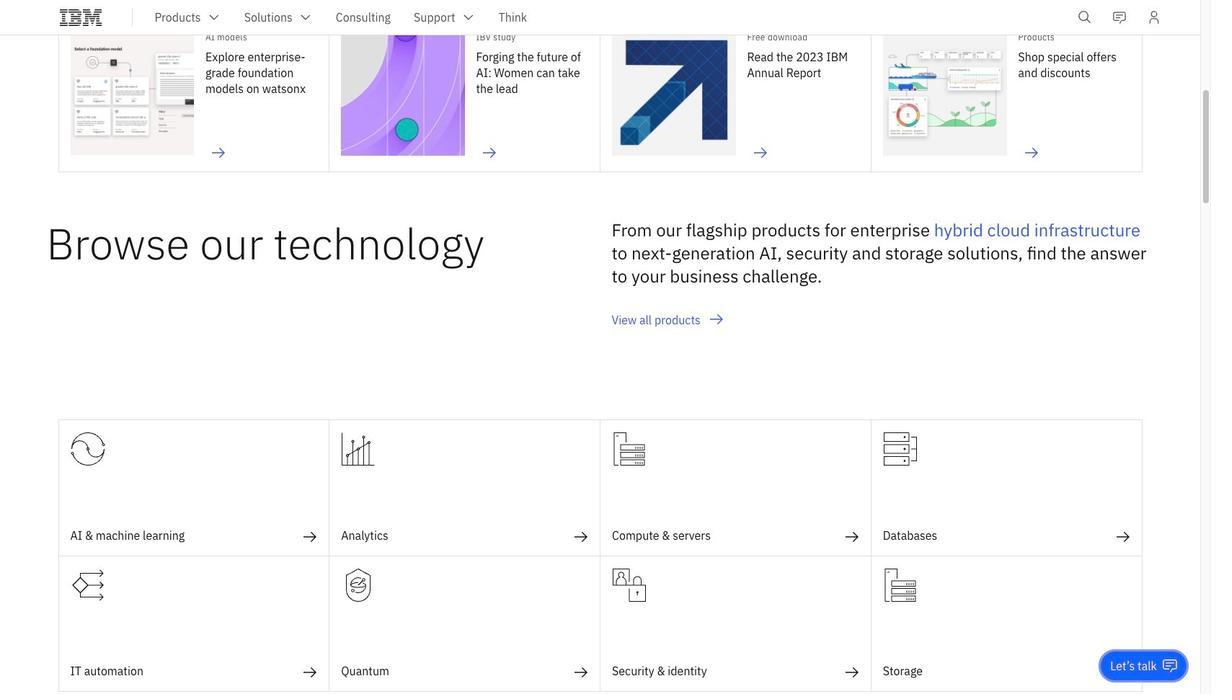 Task type: describe. For each thing, give the bounding box(es) containing it.
let's talk element
[[1111, 659, 1158, 674]]



